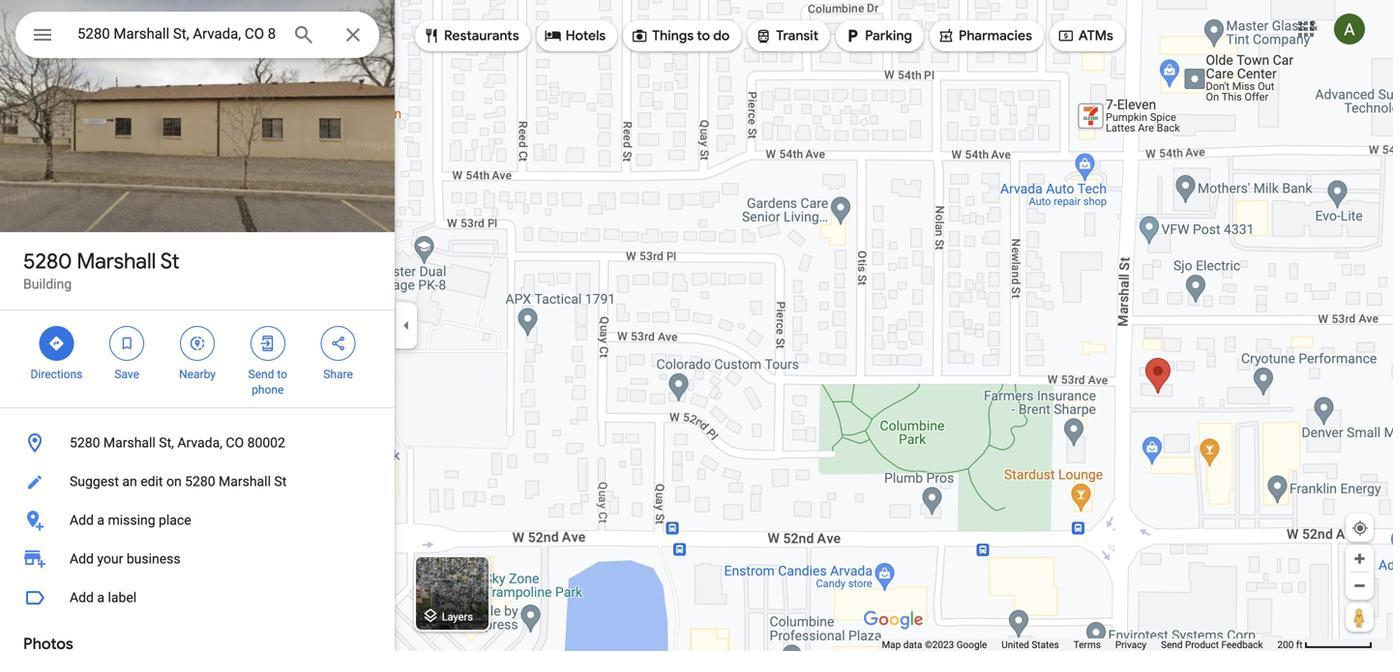 Task type: describe. For each thing, give the bounding box(es) containing it.
add your business
[[70, 551, 181, 567]]

directions
[[30, 368, 83, 381]]

google
[[957, 639, 987, 651]]


[[544, 25, 562, 46]]

actions for 5280 marshall st region
[[0, 311, 395, 407]]

5280 Marshall St, Arvada, CO 80002 field
[[15, 12, 379, 58]]

hotels
[[566, 27, 606, 45]]

 pharmacies
[[938, 25, 1032, 46]]


[[938, 25, 955, 46]]

send product feedback button
[[1161, 639, 1263, 651]]

privacy button
[[1115, 639, 1147, 651]]

things
[[652, 27, 694, 45]]


[[31, 21, 54, 49]]

edit
[[141, 474, 163, 490]]

co
[[226, 435, 244, 451]]

building
[[23, 276, 72, 292]]

product
[[1185, 639, 1219, 651]]

st inside 5280 marshall st building
[[160, 248, 180, 275]]

to inside send to phone
[[277, 368, 287, 381]]

send to phone
[[248, 368, 287, 397]]

save
[[115, 368, 139, 381]]

zoom in image
[[1353, 552, 1367, 566]]

5280 marshall st, arvada, co 80002 button
[[0, 424, 395, 462]]

place
[[159, 512, 191, 528]]


[[631, 25, 648, 46]]

pharmacies
[[959, 27, 1032, 45]]

5280 marshall st building
[[23, 248, 180, 292]]

2 vertical spatial 5280
[[185, 474, 215, 490]]

atms
[[1079, 27, 1114, 45]]

parking
[[865, 27, 912, 45]]


[[844, 25, 861, 46]]

add your business link
[[0, 540, 395, 579]]

terms
[[1074, 639, 1101, 651]]

a for label
[[97, 590, 105, 606]]

send for send product feedback
[[1161, 639, 1183, 651]]

ft
[[1296, 639, 1303, 651]]

marshall inside the suggest an edit on 5280 marshall st button
[[219, 474, 271, 490]]

©2023
[[925, 639, 954, 651]]


[[189, 333, 206, 354]]

states
[[1032, 639, 1059, 651]]

 restaurants
[[423, 25, 519, 46]]

show your location image
[[1352, 520, 1369, 537]]

add for add a missing place
[[70, 512, 94, 528]]

business
[[127, 551, 181, 567]]

suggest an edit on 5280 marshall st
[[70, 474, 287, 490]]

an
[[122, 474, 137, 490]]

united states
[[1002, 639, 1059, 651]]

add for add a label
[[70, 590, 94, 606]]

 button
[[15, 12, 70, 62]]

 hotels
[[544, 25, 606, 46]]

200 ft
[[1278, 639, 1303, 651]]

feedback
[[1221, 639, 1263, 651]]

map data ©2023 google
[[882, 639, 987, 651]]

footer inside google maps element
[[882, 639, 1278, 651]]


[[1057, 25, 1075, 46]]

5280 marshall st main content
[[0, 0, 395, 651]]



Task type: locate. For each thing, give the bounding box(es) containing it.
send up phone in the left of the page
[[248, 368, 274, 381]]

add left label
[[70, 590, 94, 606]]

1 horizontal spatial send
[[1161, 639, 1183, 651]]

marshall left "st,"
[[103, 435, 156, 451]]

1 vertical spatial add
[[70, 551, 94, 567]]

0 horizontal spatial st
[[160, 248, 180, 275]]

united states button
[[1002, 639, 1059, 651]]

1 vertical spatial send
[[1161, 639, 1183, 651]]

0 vertical spatial 5280
[[23, 248, 72, 275]]

a
[[97, 512, 105, 528], [97, 590, 105, 606]]

 parking
[[844, 25, 912, 46]]

label
[[108, 590, 137, 606]]

5280 for st
[[23, 248, 72, 275]]

add a label
[[70, 590, 137, 606]]

suggest an edit on 5280 marshall st button
[[0, 462, 395, 501]]

 things to do
[[631, 25, 730, 46]]

0 horizontal spatial to
[[277, 368, 287, 381]]

5280 marshall st, arvada, co 80002
[[70, 435, 285, 451]]

0 vertical spatial st
[[160, 248, 180, 275]]

add a label button
[[0, 579, 395, 617]]

0 horizontal spatial send
[[248, 368, 274, 381]]

send for send to phone
[[248, 368, 274, 381]]


[[118, 333, 136, 354]]

0 vertical spatial add
[[70, 512, 94, 528]]

a inside button
[[97, 590, 105, 606]]

 search field
[[15, 12, 379, 62]]

1 a from the top
[[97, 512, 105, 528]]

send product feedback
[[1161, 639, 1263, 651]]

data
[[903, 639, 923, 651]]

5280 up building at left
[[23, 248, 72, 275]]

show street view coverage image
[[1346, 603, 1374, 632]]

collapse side panel image
[[396, 315, 417, 336]]

 atms
[[1057, 25, 1114, 46]]

None field
[[77, 22, 277, 45]]

footer
[[882, 639, 1278, 651]]

add
[[70, 512, 94, 528], [70, 551, 94, 567], [70, 590, 94, 606]]

send left product
[[1161, 639, 1183, 651]]


[[259, 333, 277, 354]]

0 vertical spatial a
[[97, 512, 105, 528]]

st inside button
[[274, 474, 287, 490]]

marshall for st,
[[103, 435, 156, 451]]

5280
[[23, 248, 72, 275], [70, 435, 100, 451], [185, 474, 215, 490]]

suggest
[[70, 474, 119, 490]]

2 add from the top
[[70, 551, 94, 567]]

restaurants
[[444, 27, 519, 45]]

a left missing
[[97, 512, 105, 528]]

to
[[697, 27, 710, 45], [277, 368, 287, 381]]

1 vertical spatial marshall
[[103, 435, 156, 451]]

a inside button
[[97, 512, 105, 528]]

missing
[[108, 512, 155, 528]]

marshall inside 5280 marshall st building
[[77, 248, 156, 275]]

5280 inside 5280 marshall st building
[[23, 248, 72, 275]]

send inside send product feedback "button"
[[1161, 639, 1183, 651]]


[[755, 25, 772, 46]]

st,
[[159, 435, 174, 451]]

3 add from the top
[[70, 590, 94, 606]]

5280 for st,
[[70, 435, 100, 451]]

marshall inside 5280 marshall st, arvada, co 80002 button
[[103, 435, 156, 451]]

marshall down co
[[219, 474, 271, 490]]

5280 up "suggest"
[[70, 435, 100, 451]]

a left label
[[97, 590, 105, 606]]


[[48, 333, 65, 354]]

st
[[160, 248, 180, 275], [274, 474, 287, 490]]

0 vertical spatial marshall
[[77, 248, 156, 275]]

share
[[323, 368, 353, 381]]

terms button
[[1074, 639, 1101, 651]]

nearby
[[179, 368, 216, 381]]

none field inside 5280 marshall st, arvada, co 80002 field
[[77, 22, 277, 45]]

5280 right on
[[185, 474, 215, 490]]

add inside button
[[70, 590, 94, 606]]

privacy
[[1115, 639, 1147, 651]]

to left do
[[697, 27, 710, 45]]

1 vertical spatial 5280
[[70, 435, 100, 451]]

your
[[97, 551, 123, 567]]

add down "suggest"
[[70, 512, 94, 528]]

to inside  things to do
[[697, 27, 710, 45]]

arvada,
[[177, 435, 222, 451]]

a for missing
[[97, 512, 105, 528]]

 transit
[[755, 25, 819, 46]]

1 add from the top
[[70, 512, 94, 528]]

marshall for st
[[77, 248, 156, 275]]

transit
[[776, 27, 819, 45]]

2 a from the top
[[97, 590, 105, 606]]

do
[[713, 27, 730, 45]]

1 vertical spatial a
[[97, 590, 105, 606]]

footer containing map data ©2023 google
[[882, 639, 1278, 651]]

add a missing place
[[70, 512, 191, 528]]

add a missing place button
[[0, 501, 395, 540]]

united
[[1002, 639, 1029, 651]]


[[423, 25, 440, 46]]

0 vertical spatial to
[[697, 27, 710, 45]]

1 vertical spatial st
[[274, 474, 287, 490]]

1 horizontal spatial st
[[274, 474, 287, 490]]

add left your
[[70, 551, 94, 567]]

marshall
[[77, 248, 156, 275], [103, 435, 156, 451], [219, 474, 271, 490]]

add inside button
[[70, 512, 94, 528]]

on
[[166, 474, 182, 490]]

marshall up 
[[77, 248, 156, 275]]

200
[[1278, 639, 1294, 651]]

add for add your business
[[70, 551, 94, 567]]

to up phone in the left of the page
[[277, 368, 287, 381]]

zoom out image
[[1353, 579, 1367, 593]]

2 vertical spatial add
[[70, 590, 94, 606]]

google maps element
[[0, 0, 1393, 651]]

google account: angela cha  
(angela.cha@adept.ai) image
[[1334, 14, 1365, 45]]

0 vertical spatial send
[[248, 368, 274, 381]]

layers
[[442, 611, 473, 623]]


[[330, 333, 347, 354]]

send inside send to phone
[[248, 368, 274, 381]]

200 ft button
[[1278, 639, 1373, 651]]

1 horizontal spatial to
[[697, 27, 710, 45]]

send
[[248, 368, 274, 381], [1161, 639, 1183, 651]]

2 vertical spatial marshall
[[219, 474, 271, 490]]

map
[[882, 639, 901, 651]]

1 vertical spatial to
[[277, 368, 287, 381]]

phone
[[252, 383, 284, 397]]

80002
[[247, 435, 285, 451]]



Task type: vqa. For each thing, say whether or not it's contained in the screenshot.


